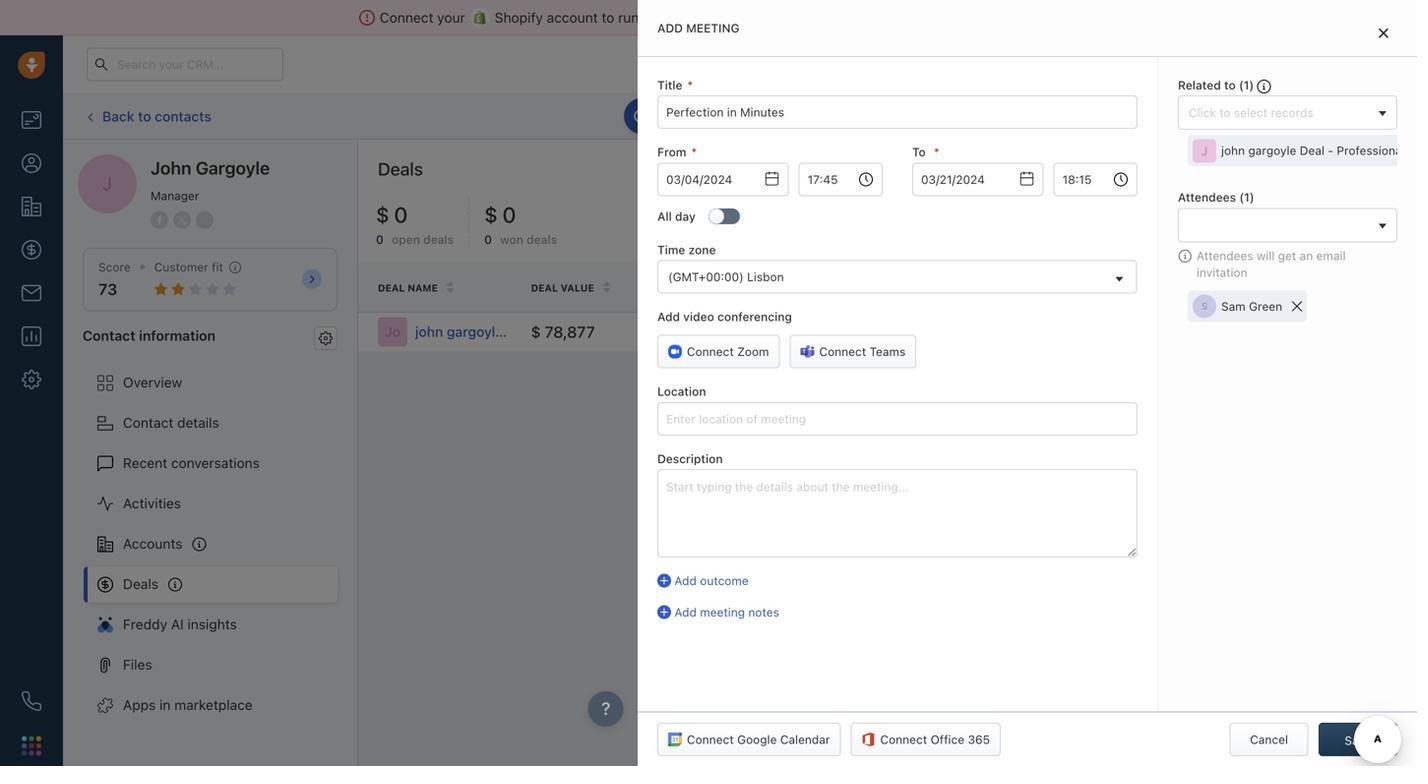 Task type: describe. For each thing, give the bounding box(es) containing it.
related for related to ( 1 )
[[1178, 78, 1221, 92]]

add up gargoyle
[[1260, 110, 1282, 123]]

$ 78,877
[[531, 323, 595, 341]]

day
[[675, 209, 696, 223]]

shopify account to run your sales, marketing and support from the crm.
[[495, 9, 955, 26]]

gargoyle
[[196, 158, 270, 179]]

recent
[[123, 455, 167, 472]]

1 vertical spatial add deal button
[[1309, 159, 1398, 193]]

professional
[[1337, 144, 1405, 158]]

to right call at the top right of the page
[[789, 109, 800, 123]]

0 vertical spatial add deal button
[[1231, 100, 1319, 133]]

phone image
[[22, 692, 41, 712]]

1 horizontal spatial deal
[[1364, 169, 1387, 183]]

shopify
[[495, 9, 543, 26]]

connect zoom button
[[658, 335, 780, 369]]

to for back to contacts
[[138, 108, 151, 124]]

will
[[1257, 249, 1275, 263]]

days
[[995, 58, 1019, 70]]

teams
[[870, 345, 906, 359]]

sales activities button down plans
[[1079, 100, 1221, 133]]

add inside add outcome link
[[675, 574, 697, 588]]

connect teams
[[820, 345, 906, 359]]

your trial ends in 21 days
[[890, 58, 1019, 70]]

-- text field
[[913, 163, 1044, 196]]

explore plans
[[1057, 57, 1133, 71]]

updates available. click to refresh.
[[653, 109, 846, 123]]

2 vertical spatial 1
[[1244, 191, 1250, 204]]

explore
[[1057, 57, 1099, 71]]

-- text field
[[658, 163, 789, 196]]

1 vertical spatial click
[[857, 327, 884, 341]]

files
[[123, 657, 152, 673]]

contact for contact information
[[83, 328, 136, 344]]

deal stage
[[694, 283, 757, 294]]

connect for connect google calendar
[[687, 733, 734, 747]]

information
[[139, 328, 216, 344]]

deal for deal name
[[378, 283, 405, 294]]

connect office 365 button
[[851, 724, 1001, 757]]

marketing
[[715, 9, 778, 26]]

the
[[896, 9, 917, 26]]

email button
[[649, 100, 719, 133]]

available.
[[703, 109, 755, 123]]

78,877
[[545, 323, 595, 341]]

name
[[408, 283, 438, 294]]

73 button
[[98, 280, 117, 299]]

ai
[[171, 617, 184, 633]]

add outcome link
[[658, 573, 1138, 590]]

sam green
[[1222, 300, 1283, 314]]

outcome
[[700, 574, 749, 588]]

save button
[[1319, 724, 1398, 757]]

1 horizontal spatial in
[[968, 58, 977, 70]]

john
[[151, 158, 191, 179]]

back to contacts link
[[83, 101, 212, 132]]

deal for deal stage
[[694, 283, 721, 294]]

notes
[[749, 606, 780, 620]]

email
[[1317, 249, 1346, 263]]

sales activities button up j
[[1079, 100, 1231, 133]]

zoom
[[737, 345, 769, 359]]

0 up won on the top of the page
[[503, 202, 516, 227]]

call button
[[729, 100, 789, 133]]

add inside add meeting notes link
[[675, 606, 697, 620]]

discovery
[[694, 325, 749, 339]]

call
[[758, 110, 779, 124]]

support
[[810, 9, 859, 26]]

deal for deal value
[[531, 283, 558, 294]]

connect for connect your
[[380, 9, 434, 26]]

conversations
[[171, 455, 260, 472]]

time zone
[[658, 243, 716, 257]]

run
[[618, 9, 639, 26]]

score 73
[[98, 260, 131, 299]]

phone element
[[12, 682, 51, 722]]

zone
[[689, 243, 716, 257]]

and
[[782, 9, 806, 26]]

recent conversations
[[123, 455, 260, 472]]

lisbon
[[747, 270, 784, 284]]

john
[[1222, 144, 1245, 158]]

gargoyle
[[1249, 144, 1297, 158]]

call link
[[729, 100, 789, 133]]

2 your from the left
[[643, 9, 671, 26]]

add meeting notes
[[675, 606, 780, 620]]

2 ( from the top
[[1240, 191, 1244, 204]]

se
[[1409, 144, 1418, 158]]

connect teams button
[[790, 335, 917, 369]]

freddy
[[123, 617, 167, 633]]

Location text field
[[658, 402, 1138, 436]]

add meeting notes link
[[658, 605, 1138, 621]]

contact information
[[83, 328, 216, 344]]

contact details
[[123, 415, 219, 431]]

green
[[1249, 300, 1283, 314]]

add
[[902, 327, 923, 341]]

expected
[[1020, 283, 1074, 294]]

contact for contact details
[[123, 415, 174, 431]]

google
[[737, 733, 777, 747]]

related for related contact
[[1183, 282, 1229, 293]]

activities
[[1142, 110, 1191, 123]]

john gargoyle
[[151, 158, 270, 179]]

related to ( 1 )
[[1178, 78, 1258, 92]]

$ for $ 78,877
[[531, 323, 541, 341]]

attendees for attendees ( 1 )
[[1178, 191, 1237, 204]]

attendees will get an email invitation
[[1197, 249, 1346, 280]]

1 ( from the top
[[1239, 78, 1244, 92]]

stage
[[724, 283, 757, 294]]

connect for connect teams
[[820, 345, 867, 359]]

deal inside tab panel
[[1300, 144, 1325, 158]]

cancel
[[1250, 733, 1289, 747]]

cancel button
[[1230, 724, 1309, 757]]

meeting for add meeting
[[686, 21, 740, 35]]

connect google calendar
[[687, 733, 830, 747]]

Start typing the details about the meeting... text field
[[658, 470, 1138, 558]]

(gmt+00:00) lisbon
[[668, 270, 784, 284]]

attendees for attendees will get an email invitation
[[1197, 249, 1254, 263]]

accounts
[[123, 536, 182, 552]]

$ for $ 0 0 won deals
[[484, 202, 498, 227]]

time
[[658, 243, 686, 257]]

account
[[547, 9, 598, 26]]

deal value
[[531, 283, 594, 294]]

crm.
[[920, 9, 955, 26]]

back to contacts
[[102, 108, 211, 124]]



Task type: locate. For each thing, give the bounding box(es) containing it.
attendees inside attendees will get an email invitation
[[1197, 249, 1254, 263]]

contact up recent
[[123, 415, 174, 431]]

close image
[[1379, 28, 1389, 39]]

$ left 78,877
[[531, 323, 541, 341]]

add outcome
[[675, 574, 749, 588]]

dialog containing add meeting
[[638, 0, 1418, 767]]

Title text field
[[658, 96, 1138, 129]]

deal name
[[378, 283, 438, 294]]

Click to select records search field
[[1184, 103, 1372, 123]]

) down gargoyle
[[1250, 191, 1255, 204]]

your
[[437, 9, 465, 26], [643, 9, 671, 26]]

score
[[98, 260, 131, 274]]

to
[[602, 9, 615, 26], [1225, 78, 1236, 92], [138, 108, 151, 124], [789, 109, 800, 123], [888, 327, 899, 341]]

connect zoom
[[687, 345, 769, 359]]

1 vertical spatial related
[[1183, 282, 1229, 293]]

overview
[[123, 375, 182, 391]]

1 vertical spatial (
[[1240, 191, 1244, 204]]

add deal button up gargoyle
[[1231, 100, 1319, 133]]

deals for $ 0 0 open deals
[[423, 233, 454, 247]]

your
[[890, 58, 914, 70]]

0 horizontal spatial click
[[758, 109, 786, 123]]

0 horizontal spatial $
[[376, 202, 389, 227]]

contact
[[83, 328, 136, 344], [123, 415, 174, 431]]

attendees down j
[[1178, 191, 1237, 204]]

0 vertical spatial 1
[[1288, 51, 1294, 63]]

add right run
[[658, 21, 683, 35]]

deal up video
[[694, 283, 721, 294]]

deal up john gargoyle deal - professional se
[[1286, 110, 1309, 123]]

1 horizontal spatial $
[[484, 202, 498, 227]]

1 horizontal spatial add deal
[[1338, 169, 1387, 183]]

location
[[658, 385, 706, 399]]

1 down the send email icon on the top
[[1244, 78, 1250, 92]]

0 vertical spatial add deal
[[1260, 110, 1309, 123]]

tab panel containing add meeting
[[638, 0, 1418, 767]]

add deal down the professional
[[1338, 169, 1387, 183]]

1 down john in the right top of the page
[[1244, 191, 1250, 204]]

deals up the freddy
[[123, 576, 159, 593]]

(
[[1239, 78, 1244, 92], [1240, 191, 1244, 204]]

freddy ai insights
[[123, 617, 237, 633]]

$ inside $ 0 0 won deals
[[484, 202, 498, 227]]

freshworks switcher image
[[22, 737, 41, 756]]

0 vertical spatial deals
[[378, 158, 423, 180]]

meeting for add meeting notes
[[700, 606, 745, 620]]

deals right won on the top of the page
[[527, 233, 557, 247]]

value
[[561, 283, 594, 294]]

add deal up gargoyle
[[1260, 110, 1309, 123]]

1 horizontal spatial your
[[643, 9, 671, 26]]

$ inside '$ 0 0 open deals'
[[376, 202, 389, 227]]

1 deals from the left
[[423, 233, 454, 247]]

customer
[[154, 260, 208, 274]]

to inside tab panel
[[1225, 78, 1236, 92]]

2 horizontal spatial $
[[531, 323, 541, 341]]

to down the send email icon on the top
[[1225, 78, 1236, 92]]

0 vertical spatial contact
[[83, 328, 136, 344]]

updates
[[653, 109, 700, 123]]

refresh.
[[803, 109, 846, 123]]

manager
[[151, 189, 199, 203]]

sales
[[1108, 110, 1138, 123]]

0 horizontal spatial your
[[437, 9, 465, 26]]

1 vertical spatial )
[[1250, 191, 1255, 204]]

add
[[658, 21, 683, 35], [1260, 110, 1282, 123], [1338, 169, 1360, 183], [658, 310, 680, 324], [675, 574, 697, 588], [675, 606, 697, 620]]

from
[[863, 9, 892, 26]]

marketplace
[[174, 698, 253, 714]]

-
[[1328, 144, 1334, 158]]

click
[[758, 109, 786, 123], [857, 327, 884, 341]]

0 horizontal spatial deals
[[423, 233, 454, 247]]

save
[[1345, 734, 1372, 748]]

explore plans link
[[1046, 52, 1144, 76]]

add down the professional
[[1338, 169, 1360, 183]]

1 vertical spatial contact
[[123, 415, 174, 431]]

add video conferencing
[[658, 310, 792, 324]]

1 vertical spatial attendees
[[1197, 249, 1254, 263]]

deal
[[1286, 110, 1309, 123], [1364, 169, 1387, 183]]

deals
[[423, 233, 454, 247], [527, 233, 557, 247]]

0 up open
[[394, 202, 408, 227]]

add deal button down the professional
[[1309, 159, 1398, 193]]

0 left won on the top of the page
[[484, 233, 492, 247]]

1 horizontal spatial click
[[857, 327, 884, 341]]

click to add
[[857, 327, 923, 341]]

0 horizontal spatial add deal
[[1260, 110, 1309, 123]]

deals for $ 0 0 won deals
[[527, 233, 557, 247]]

open
[[392, 233, 420, 247]]

1 vertical spatial deals
[[123, 576, 159, 593]]

0 vertical spatial attendees
[[1178, 191, 1237, 204]]

an
[[1300, 249, 1313, 263]]

) left 1 link
[[1250, 78, 1254, 92]]

to for related to ( 1 )
[[1225, 78, 1236, 92]]

0 horizontal spatial deal
[[1286, 110, 1309, 123]]

0 vertical spatial meeting
[[686, 21, 740, 35]]

add meeting
[[658, 21, 740, 35]]

1 ) from the top
[[1250, 78, 1254, 92]]

1 horizontal spatial deals
[[527, 233, 557, 247]]

to up teams at right top
[[888, 327, 899, 341]]

1 right the send email icon on the top
[[1288, 51, 1294, 63]]

$ up deal name
[[376, 202, 389, 227]]

$ for $ 0 0 open deals
[[376, 202, 389, 227]]

activities
[[123, 496, 181, 512]]

deal down the professional
[[1364, 169, 1387, 183]]

0 vertical spatial click
[[758, 109, 786, 123]]

contact down 73
[[83, 328, 136, 344]]

customer fit
[[154, 260, 223, 274]]

deals inside '$ 0 0 open deals'
[[423, 233, 454, 247]]

to for click to add
[[888, 327, 899, 341]]

0 vertical spatial (
[[1239, 78, 1244, 92]]

to right back on the top left of page
[[138, 108, 151, 124]]

apps in marketplace
[[123, 698, 253, 714]]

meeting
[[686, 21, 740, 35], [700, 606, 745, 620]]

in left 21 in the top right of the page
[[968, 58, 977, 70]]

deal left the name
[[378, 283, 405, 294]]

send email image
[[1233, 58, 1247, 71]]

None text field
[[799, 163, 883, 196], [1054, 163, 1138, 196], [799, 163, 883, 196], [1054, 163, 1138, 196]]

0 vertical spatial )
[[1250, 78, 1254, 92]]

(gmt+00:00) lisbon link
[[659, 261, 1137, 293]]

get
[[1278, 249, 1297, 263]]

2 ) from the top
[[1250, 191, 1255, 204]]

deals up '$ 0 0 open deals'
[[378, 158, 423, 180]]

1 vertical spatial add deal
[[1338, 169, 1387, 183]]

deals inside $ 0 0 won deals
[[527, 233, 557, 247]]

deal left -
[[1300, 144, 1325, 158]]

invitation
[[1197, 266, 1248, 280]]

to
[[913, 145, 926, 159]]

related up activities
[[1178, 78, 1221, 92]]

$ 0 0 won deals
[[484, 202, 557, 247]]

connect inside 'button'
[[687, 345, 734, 359]]

related inside tab panel
[[1178, 78, 1221, 92]]

mng settings image
[[319, 332, 333, 345]]

1 vertical spatial deal
[[1364, 169, 1387, 183]]

add down add outcome
[[675, 606, 697, 620]]

video
[[683, 310, 714, 324]]

won
[[500, 233, 524, 247]]

deals
[[378, 158, 423, 180], [123, 576, 159, 593]]

dialog
[[638, 0, 1418, 767]]

0 vertical spatial in
[[968, 58, 977, 70]]

attendees ( 1 )
[[1178, 191, 1255, 204]]

1 your from the left
[[437, 9, 465, 26]]

connect your
[[380, 9, 465, 26]]

to left run
[[602, 9, 615, 26]]

$ right '$ 0 0 open deals'
[[484, 202, 498, 227]]

details
[[177, 415, 219, 431]]

add left outcome
[[675, 574, 697, 588]]

1 vertical spatial in
[[160, 698, 171, 714]]

add left video
[[658, 310, 680, 324]]

Search your CRM... text field
[[87, 48, 284, 81]]

from
[[658, 145, 687, 159]]

contacts
[[155, 108, 211, 124]]

0 left open
[[376, 233, 384, 247]]

1 link
[[1267, 48, 1300, 81]]

1 horizontal spatial deals
[[378, 158, 423, 180]]

date
[[1113, 283, 1140, 294]]

1 vertical spatial meeting
[[700, 606, 745, 620]]

0 horizontal spatial in
[[160, 698, 171, 714]]

in right the apps on the bottom of the page
[[160, 698, 171, 714]]

( down the send email icon on the top
[[1239, 78, 1244, 92]]

connect office 365
[[881, 733, 990, 747]]

related contact
[[1183, 282, 1281, 293]]

connect for connect zoom
[[687, 345, 734, 359]]

connect for connect office 365
[[881, 733, 928, 747]]

updates available. click to refresh. link
[[624, 98, 856, 135]]

add deal
[[1260, 110, 1309, 123], [1338, 169, 1387, 183]]

your right run
[[643, 9, 671, 26]]

( down john in the right top of the page
[[1240, 191, 1244, 204]]

related down invitation at the right of page
[[1183, 282, 1229, 293]]

sales activities
[[1108, 110, 1191, 123]]

1 vertical spatial 1
[[1244, 78, 1250, 92]]

your left shopify
[[437, 9, 465, 26]]

expected close date
[[1020, 283, 1140, 294]]

(gmt+00:00)
[[668, 270, 744, 284]]

attendees up invitation at the right of page
[[1197, 249, 1254, 263]]

connect inside button
[[881, 733, 928, 747]]

deal left value on the left top of the page
[[531, 283, 558, 294]]

description
[[658, 452, 723, 466]]

fit
[[212, 260, 223, 274]]

2 deals from the left
[[527, 233, 557, 247]]

0 vertical spatial related
[[1178, 78, 1221, 92]]

0 vertical spatial deal
[[1286, 110, 1309, 123]]

0 horizontal spatial deals
[[123, 576, 159, 593]]

tab panel
[[638, 0, 1418, 767]]

21
[[981, 58, 992, 70]]

contact
[[1232, 282, 1281, 293]]

title
[[658, 78, 683, 92]]

office
[[931, 733, 965, 747]]

ends
[[940, 58, 965, 70]]

deals right open
[[423, 233, 454, 247]]

conferencing
[[718, 310, 792, 324]]



Task type: vqa. For each thing, say whether or not it's contained in the screenshot.
contacts
yes



